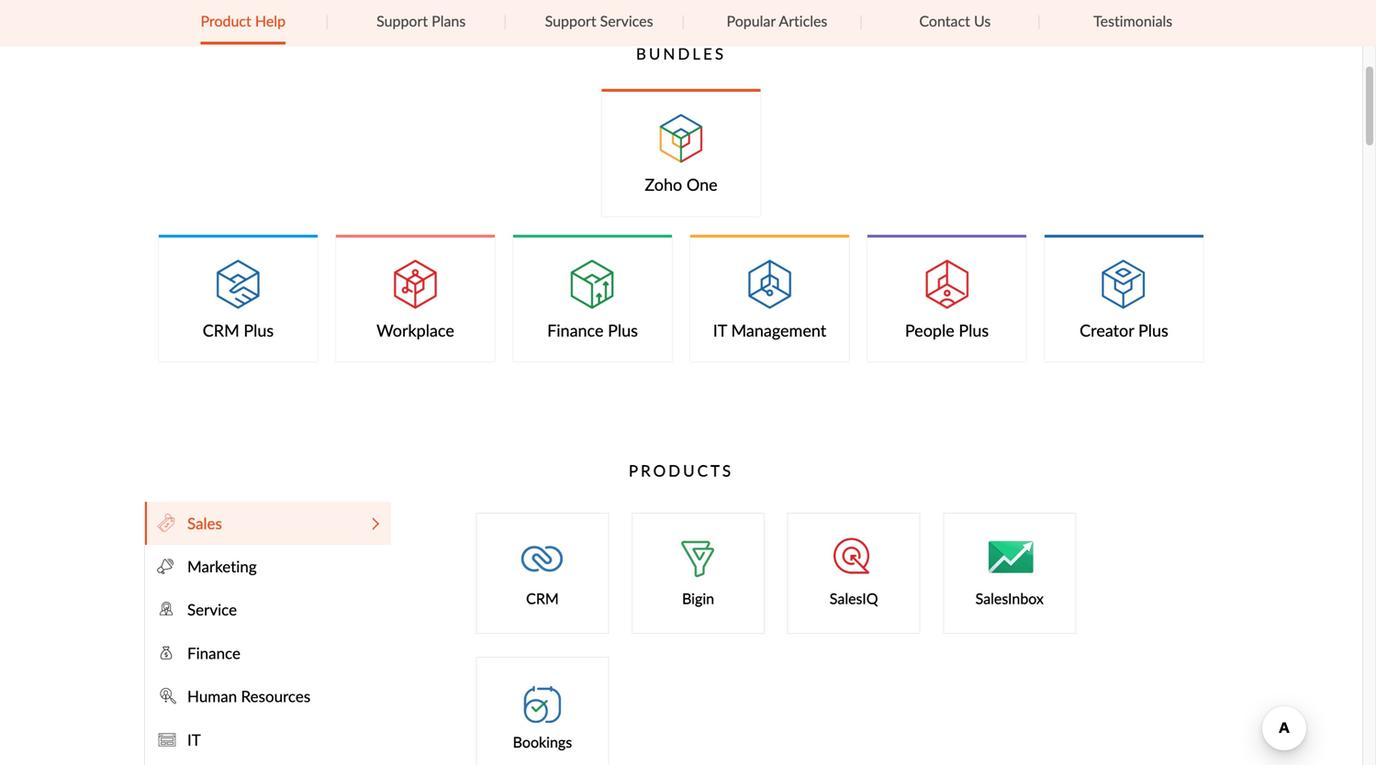 Task type: locate. For each thing, give the bounding box(es) containing it.
support plans
[[376, 11, 466, 31]]

1 vertical spatial finance
[[187, 643, 241, 664]]

human resources
[[187, 686, 310, 707]]

it management
[[713, 319, 826, 342]]

0 horizontal spatial it
[[187, 729, 201, 751]]

finance for finance
[[187, 643, 241, 664]]

bundles
[[636, 43, 726, 64]]

crm for crm plus
[[203, 319, 239, 342]]

articles
[[779, 11, 827, 31]]

1 horizontal spatial it
[[713, 319, 727, 342]]

0 horizontal spatial finance
[[187, 643, 241, 664]]

finance
[[547, 319, 604, 342], [187, 643, 241, 664]]

2 plus from the left
[[608, 319, 638, 342]]

support for support services
[[545, 11, 596, 31]]

bookings
[[513, 732, 572, 752]]

1 horizontal spatial crm
[[526, 588, 559, 609]]

creator
[[1080, 319, 1134, 342]]

crm
[[203, 319, 239, 342], [526, 588, 559, 609]]

1 plus from the left
[[244, 319, 274, 342]]

crm for crm
[[526, 588, 559, 609]]

0 vertical spatial finance
[[547, 319, 604, 342]]

finance plus
[[547, 319, 638, 342]]

bigin link
[[633, 514, 764, 634]]

it
[[713, 319, 727, 342], [187, 729, 201, 751]]

1 vertical spatial crm
[[526, 588, 559, 609]]

support left plans
[[376, 11, 428, 31]]

0 vertical spatial it
[[713, 319, 727, 342]]

support services link
[[545, 0, 653, 42]]

testimonials link
[[1094, 0, 1173, 42]]

bigin
[[682, 588, 714, 609]]

1 support from the left
[[376, 11, 428, 31]]

salesiq link
[[788, 514, 920, 634]]

1 vertical spatial it
[[187, 729, 201, 751]]

product help
[[201, 11, 286, 31]]

salesiq
[[830, 588, 878, 609]]

support left services
[[545, 11, 596, 31]]

0 horizontal spatial support
[[376, 11, 428, 31]]

contact us link
[[919, 0, 991, 42]]

it for it
[[187, 729, 201, 751]]

help
[[255, 11, 286, 31]]

4 plus from the left
[[1138, 319, 1168, 342]]

testimonials
[[1094, 11, 1173, 31]]

plus
[[244, 319, 274, 342], [608, 319, 638, 342], [959, 319, 989, 342], [1138, 319, 1168, 342]]

salesinbox link
[[944, 514, 1075, 634]]

product help link
[[201, 0, 286, 45]]

service
[[187, 599, 237, 621]]

2 support from the left
[[545, 11, 596, 31]]

it left management
[[713, 319, 727, 342]]

1 horizontal spatial finance
[[547, 319, 604, 342]]

crm link
[[477, 514, 608, 634]]

1 horizontal spatial support
[[545, 11, 596, 31]]

resources
[[241, 686, 310, 707]]

3 plus from the left
[[959, 319, 989, 342]]

salesinbox
[[975, 588, 1044, 609]]

contact us
[[919, 11, 991, 31]]

creator plus
[[1080, 319, 1168, 342]]

0 vertical spatial crm
[[203, 319, 239, 342]]

it down human
[[187, 729, 201, 751]]

support
[[376, 11, 428, 31], [545, 11, 596, 31]]

people
[[905, 319, 954, 342]]

0 horizontal spatial crm
[[203, 319, 239, 342]]

popular articles link
[[727, 0, 827, 42]]

zoho one
[[645, 173, 718, 196]]

support for support plans
[[376, 11, 428, 31]]

plus for people plus
[[959, 319, 989, 342]]



Task type: describe. For each thing, give the bounding box(es) containing it.
one
[[687, 173, 718, 196]]

popular
[[727, 11, 776, 31]]

plus for finance plus
[[608, 319, 638, 342]]

zoho
[[645, 173, 682, 196]]

popular articles
[[727, 11, 827, 31]]

support services
[[545, 11, 653, 31]]

plus for crm plus
[[244, 319, 274, 342]]

plus for creator plus
[[1138, 319, 1168, 342]]

services
[[600, 11, 653, 31]]

support plans link
[[376, 0, 466, 42]]

human
[[187, 686, 237, 707]]

workplace
[[377, 319, 454, 342]]

management
[[731, 319, 826, 342]]

us
[[974, 11, 991, 31]]

sales
[[187, 513, 222, 534]]

crm plus
[[203, 319, 274, 342]]

products
[[629, 460, 734, 482]]

plans
[[432, 11, 466, 31]]

it for it management
[[713, 319, 727, 342]]

marketing
[[187, 556, 257, 577]]

people plus
[[905, 319, 989, 342]]

bookings link
[[477, 658, 608, 766]]

finance for finance plus
[[547, 319, 604, 342]]

contact
[[919, 11, 970, 31]]

product
[[201, 11, 251, 31]]



Task type: vqa. For each thing, say whether or not it's contained in the screenshot.
bottommost heading
no



